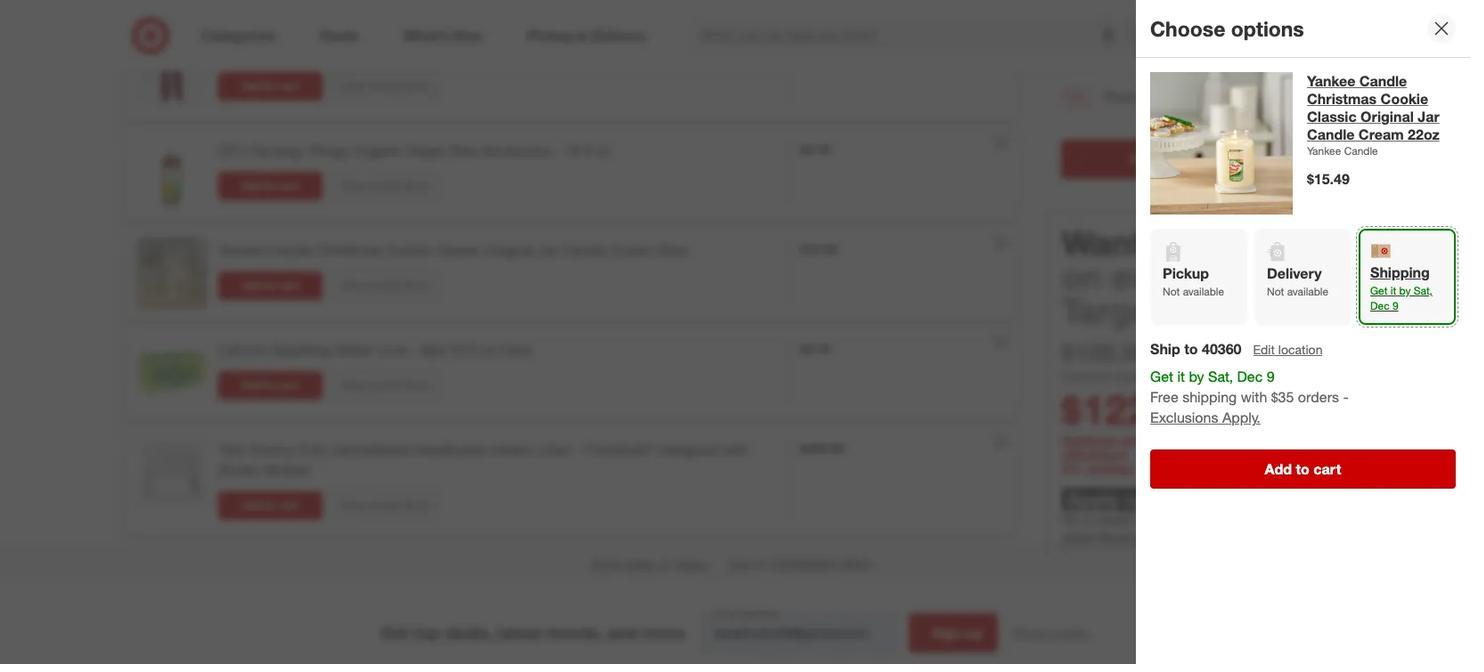 Task type: locate. For each thing, give the bounding box(es) containing it.
items inside twin encino fully upholstered headboard cream linen - threshold™ designed with studio mcgee list item
[[404, 499, 430, 512]]

christmas inside list item
[[317, 241, 382, 259]]

cart up sparkling
[[278, 279, 299, 292]]

shop for christmas
[[341, 279, 367, 292]]

0 horizontal spatial 9
[[1267, 368, 1275, 386]]

items inside lacroix sparkling water lime - 8pk/12 fl oz cans list item
[[404, 378, 430, 392]]

shipping
[[1183, 389, 1237, 406]]

with up 'savings' at bottom right
[[1120, 433, 1147, 450]]

0 vertical spatial fl
[[584, 142, 592, 159]]

shop similar items down upholstered
[[341, 499, 430, 512]]

add to cart button inside twin encino fully upholstered headboard cream linen - threshold™ designed with studio mcgee list item
[[218, 492, 323, 520]]

men&#39;s buffalo check fleece matching family pajama pants - wondershop&#8482; red l image
[[136, 37, 208, 109]]

add to cart
[[242, 79, 299, 93], [242, 179, 299, 192], [242, 279, 299, 292], [242, 379, 299, 392], [242, 499, 299, 512]]

1 horizontal spatial available
[[1287, 285, 1329, 299]]

shop similar items for upholstered
[[341, 499, 430, 512]]

1 horizontal spatial not
[[1267, 285, 1284, 299]]

0 vertical spatial by
[[1400, 284, 1411, 298]]

by down the shipping
[[1400, 284, 1411, 298]]

shop similar items down lime
[[341, 378, 430, 392]]

5 add to cart from the top
[[242, 499, 299, 512]]

add to cart button down the buffalo
[[218, 72, 323, 101]]

2 similar from the top
[[370, 179, 401, 192]]

0 horizontal spatial get
[[381, 623, 409, 643]]

not down delivery
[[1267, 285, 1284, 299]]

wondershop™
[[611, 42, 699, 60]]

0 horizontal spatial 5%
[[1062, 461, 1083, 478]]

2 available from the left
[[1287, 285, 1329, 299]]

message
[[1179, 30, 1237, 48]]

add inside men's buffalo check fleece matching family pajama pants - wondershop™ red l list item
[[242, 79, 262, 93]]

0 vertical spatial dec
[[1371, 300, 1390, 313]]

2 shop similar items from the top
[[341, 179, 430, 192]]

4 shop similar items button from the top
[[333, 371, 438, 400]]

target up $128.98
[[1062, 290, 1163, 331]]

yankee for yankee candle christmas cookie classic original jar candle cream 22oz yankee candle
[[1307, 72, 1356, 90]]

0 horizontal spatial dec
[[1237, 368, 1263, 386]]

choose
[[1151, 16, 1226, 41]]

with inside the twin encino fully upholstered headboard cream linen - threshold™ designed with studio mcgee
[[723, 441, 749, 459]]

yankee for yankee candle christmas cookie classic original jar candle cream 22oz
[[218, 241, 264, 259]]

oz
[[596, 142, 611, 159], [481, 341, 496, 359]]

dec down 'edit'
[[1237, 368, 1263, 386]]

available inside delivery not available
[[1287, 285, 1329, 299]]

1 horizontal spatial yankee candle christmas cookie classic original jar candle cream 22oz link
[[1307, 72, 1456, 143]]

yankee inside yankee candle christmas cookie classic original jar candle cream 22oz list item
[[218, 241, 264, 259]]

0 vertical spatial classic
[[1307, 108, 1357, 126]]

1 vertical spatial $15.49
[[800, 241, 838, 257]]

1 $4.19 from the top
[[800, 142, 831, 157]]

yankee candle christmas cookie classic original jar candle cream 22oz
[[218, 241, 688, 259]]

to right continue
[[1196, 150, 1209, 168]]

9 up $35
[[1267, 368, 1275, 386]]

*
[[1333, 226, 1338, 239]]

0 vertical spatial oz
[[596, 142, 611, 159]]

shop similar items button down the "fleece"
[[333, 72, 438, 100]]

shop similar items down organic at the top left
[[341, 179, 430, 192]]

shipping get it by sat, dec 9
[[1371, 264, 1433, 313]]

0 vertical spatial 5%
[[1282, 223, 1333, 264]]

items down headboard
[[404, 499, 430, 512]]

2 vertical spatial cream
[[490, 441, 532, 459]]

to inside gt's synergy trilogy organic vegan raw kombucha - 16 fl oz list item
[[265, 179, 275, 192]]

options
[[1231, 16, 1304, 41]]

subtotal with
[[1062, 433, 1150, 450]]

ship to 40360
[[1151, 341, 1242, 359]]

to for continue to checkout button
[[1196, 150, 1209, 168]]

$4.19 inside gt's synergy trilogy organic vegan raw kombucha - 16 fl oz list item
[[800, 142, 831, 157]]

add to cart button up lacroix
[[218, 272, 323, 300]]

redcard inside the apply now for a credit or debit redcard
[[1099, 529, 1156, 547]]

1 not from the left
[[1163, 285, 1180, 299]]

1 horizontal spatial target
[[1062, 290, 1163, 331]]

organic
[[353, 142, 403, 159]]

similar down lime
[[370, 378, 401, 392]]

similar inside gt's synergy trilogy organic vegan raw kombucha - 16 fl oz list item
[[370, 179, 401, 192]]

2 items from the top
[[404, 179, 430, 192]]

dec
[[1371, 300, 1390, 313], [1237, 368, 1263, 386]]

lacroix sparkling water lime - 8pk/12 fl oz cans
[[218, 341, 533, 359]]

similar down the "fleece"
[[370, 79, 401, 92]]

3 shop similar items button from the top
[[333, 272, 438, 300]]

add to cart button down synergy
[[218, 172, 323, 200]]

5 items from the top
[[404, 499, 430, 512]]

by up the shipping
[[1189, 368, 1205, 386]]

want
[[1062, 223, 1143, 264]]

add to cart down lacroix
[[242, 379, 299, 392]]

to up lacroix
[[265, 279, 275, 292]]

to inside get it by sat, dec 9 free shipping with $35 orders - exclusions apply. add to cart
[[1296, 461, 1310, 478]]

1 vertical spatial by
[[1189, 368, 1205, 386]]

1 vertical spatial oz
[[481, 341, 496, 359]]

1 vertical spatial 9
[[1267, 368, 1275, 386]]

by inside get it by sat, dec 9 free shipping with $35 orders - exclusions apply. add to cart
[[1189, 368, 1205, 386]]

add inside yankee candle christmas cookie classic original jar candle cream 22oz list item
[[242, 279, 262, 292]]

not for pickup
[[1163, 285, 1180, 299]]

available
[[1183, 285, 1225, 299], [1287, 285, 1329, 299]]

get inside get it by sat, dec 9 free shipping with $35 orders - exclusions apply. add to cart
[[1151, 368, 1174, 386]]

a
[[1143, 30, 1151, 48], [1083, 511, 1091, 529]]

3 items from the top
[[404, 279, 430, 292]]

0 vertical spatial 9
[[1393, 300, 1399, 313]]

1 vertical spatial cream
[[611, 241, 653, 259]]

1 horizontal spatial christmas
[[1307, 90, 1377, 108]]

fl
[[584, 142, 592, 159], [470, 341, 477, 359]]

pickup not available
[[1163, 265, 1225, 299]]

0 horizontal spatial fl
[[470, 341, 477, 359]]

oz right 16
[[596, 142, 611, 159]]

target right at
[[674, 558, 708, 573]]

subtotal
[[1115, 368, 1167, 385]]

yankee
[[1307, 72, 1356, 90], [1307, 144, 1342, 158], [218, 241, 264, 259]]

5 similar from the top
[[370, 499, 401, 512]]

not inside pickup not available
[[1163, 285, 1180, 299]]

men's buffalo check fleece matching family pajama pants - wondershop™ red l
[[218, 42, 741, 60]]

0 vertical spatial redcard
[[1071, 448, 1127, 465]]

1 add to cart from the top
[[242, 79, 299, 93]]

available for delivery
[[1287, 285, 1329, 299]]

0 horizontal spatial $15.49
[[800, 241, 838, 257]]

for
[[1062, 511, 1079, 529]]

0 vertical spatial 22oz
[[1408, 126, 1440, 143]]

apply
[[1067, 488, 1120, 512]]

items inside gt's synergy trilogy organic vegan raw kombucha - 16 fl oz list item
[[404, 179, 430, 192]]

1 horizontal spatial a
[[1143, 30, 1151, 48]]

to for add to cart button within the men's buffalo check fleece matching family pajama pants - wondershop™ red l list item
[[265, 79, 275, 93]]

cart inside lacroix sparkling water lime - 8pk/12 fl oz cans list item
[[278, 379, 299, 392]]

sat, up the shipping
[[1209, 368, 1233, 386]]

items down yankee candle christmas cookie classic original jar candle cream 22oz
[[404, 279, 430, 292]]

0 horizontal spatial 22oz
[[657, 241, 688, 259]]

shop inside lacroix sparkling water lime - 8pk/12 fl oz cans list item
[[341, 378, 367, 392]]

cream for yankee candle christmas cookie classic original jar candle cream 22oz yankee candle
[[1359, 126, 1404, 143]]

add to cart button down lacroix
[[218, 371, 323, 400]]

1 vertical spatial $4.19
[[800, 341, 831, 356]]

shop inside gt's synergy trilogy organic vegan raw kombucha - 16 fl oz list item
[[341, 179, 367, 192]]

add to cart down the mcgee
[[242, 499, 299, 512]]

to down orders
[[1296, 461, 1310, 478]]

add to cart inside yankee candle christmas cookie classic original jar candle cream 22oz list item
[[242, 279, 299, 292]]

1 vertical spatial 22oz
[[657, 241, 688, 259]]

add to cart for candle
[[242, 279, 299, 292]]

0 vertical spatial cream
[[1359, 126, 1404, 143]]

gt&#39;s synergy trilogy organic vegan raw kombucha - 16 fl oz image
[[136, 137, 208, 208]]

get top deals, latest trends, and more.
[[381, 623, 688, 643]]

1 vertical spatial 5%
[[1062, 461, 1083, 478]]

3 similar from the top
[[370, 279, 401, 292]]

0 vertical spatial original
[[1361, 108, 1414, 126]]

to inside lacroix sparkling water lime - 8pk/12 fl oz cans list item
[[265, 379, 275, 392]]

add
[[242, 79, 262, 93], [1318, 88, 1344, 105], [242, 179, 262, 192], [242, 279, 262, 292], [242, 379, 262, 392], [1265, 461, 1292, 478], [242, 499, 262, 512]]

sat, down the shipping
[[1414, 284, 1433, 298]]

it
[[1391, 284, 1397, 298], [1178, 368, 1185, 386]]

items down gt's synergy trilogy organic vegan raw kombucha - 16 fl oz link
[[404, 179, 430, 192]]

it inside shipping get it by sat, dec 9
[[1391, 284, 1397, 298]]

add to cart down the buffalo
[[242, 79, 299, 93]]

shop for fully
[[341, 499, 367, 512]]

redcard up 'apply'
[[1071, 448, 1127, 465]]

shop similar items button for lime
[[333, 371, 438, 400]]

to inside yankee candle christmas cookie classic original jar candle cream 22oz list item
[[265, 279, 275, 292]]

1 horizontal spatial yankee candle christmas cookie classic original jar candle cream 22oz image
[[1151, 72, 1293, 215]]

4 items from the top
[[404, 378, 430, 392]]

2 vertical spatial get
[[381, 623, 409, 643]]

1 vertical spatial it
[[1178, 368, 1185, 386]]

not for delivery
[[1267, 285, 1284, 299]]

1 horizontal spatial $15.49
[[1307, 170, 1350, 188]]

lacroix sparkling water lime - 8pk/12 fl oz cans list item
[[126, 326, 1019, 419]]

savings
[[1086, 461, 1135, 478]]

0 horizontal spatial cream
[[490, 441, 532, 459]]

cart down the mcgee
[[278, 499, 299, 512]]

1 vertical spatial jar
[[538, 241, 558, 259]]

cart down synergy
[[278, 179, 299, 192]]

synergy
[[252, 142, 304, 159]]

$4.19 inside lacroix sparkling water lime - 8pk/12 fl oz cans list item
[[800, 341, 831, 356]]

0 horizontal spatial yankee candle christmas cookie classic original jar candle cream 22oz image
[[136, 237, 208, 308]]

4 similar from the top
[[370, 378, 401, 392]]

threshold™
[[584, 441, 656, 459]]

shop inside twin encino fully upholstered headboard cream linen - threshold™ designed with studio mcgee list item
[[341, 499, 367, 512]]

0 vertical spatial a
[[1143, 30, 1151, 48]]

dec down the shipping
[[1371, 300, 1390, 313]]

classic
[[1307, 108, 1357, 126], [435, 241, 481, 259]]

0 horizontal spatial by
[[1189, 368, 1205, 386]]

choose options dialog
[[1136, 0, 1470, 665]]

1 similar from the top
[[370, 79, 401, 92]]

shop similar items button up lime
[[333, 272, 438, 300]]

edit
[[1253, 342, 1275, 358]]

get
[[1371, 284, 1388, 298], [1151, 368, 1174, 386], [381, 623, 409, 643]]

5 shop similar items button from the top
[[333, 492, 438, 520]]

add to cart button down the mcgee
[[218, 492, 323, 520]]

continue to checkout button
[[1061, 140, 1345, 179]]

0 horizontal spatial it
[[1178, 368, 1185, 386]]

1 vertical spatial classic
[[435, 241, 481, 259]]

0 horizontal spatial available
[[1183, 285, 1225, 299]]

22oz for yankee candle christmas cookie classic original jar candle cream 22oz
[[657, 241, 688, 259]]

0 horizontal spatial a
[[1083, 511, 1091, 529]]

#
[[757, 558, 765, 573]]

- right orders
[[1343, 389, 1349, 406]]

to down synergy
[[265, 179, 275, 192]]

- right pants at top left
[[601, 42, 607, 60]]

5% savings
[[1062, 461, 1135, 478]]

- inside the twin encino fully upholstered headboard cream linen - threshold™ designed with studio mcgee
[[575, 441, 581, 459]]

christmas for yankee candle christmas cookie classic original jar candle cream 22oz yankee candle
[[1307, 90, 1377, 108]]

current
[[1062, 368, 1111, 385]]

subtotal
[[1062, 433, 1116, 450]]

jar inside the yankee candle christmas cookie classic original jar candle cream 22oz yankee candle
[[1418, 108, 1440, 126]]

oz left cans
[[481, 341, 496, 359]]

cookie inside list item
[[386, 241, 431, 259]]

yankee candle christmas cookie classic original jar candle cream 22oz image
[[1151, 72, 1293, 215], [136, 237, 208, 308]]

add to cart button inside gt's synergy trilogy organic vegan raw kombucha - 16 fl oz list item
[[218, 172, 323, 200]]

shop for water
[[341, 378, 367, 392]]

available down delivery
[[1287, 285, 1329, 299]]

0 horizontal spatial yankee candle christmas cookie classic original jar candle cream 22oz link
[[218, 240, 688, 261]]

2 $4.19 from the top
[[800, 341, 831, 356]]

1 horizontal spatial it
[[1391, 284, 1397, 298]]

- right lime
[[412, 341, 417, 359]]

original inside list item
[[485, 241, 534, 259]]

cart inside twin encino fully upholstered headboard cream linen - threshold™ designed with studio mcgee list item
[[278, 499, 299, 512]]

add to cart down synergy
[[242, 179, 299, 192]]

cart down the buffalo
[[278, 79, 299, 93]]

1 horizontal spatial 9
[[1393, 300, 1399, 313]]

0 vertical spatial target
[[1062, 290, 1163, 331]]

twin encino fully upholstered headboard cream linen - threshold™ designed with studio mcgee link
[[218, 440, 778, 481]]

0 vertical spatial sat,
[[1414, 284, 1433, 298]]

get inside shipping get it by sat, dec 9
[[1371, 284, 1388, 298]]

shop inside list item
[[341, 79, 367, 92]]

1 horizontal spatial sat,
[[1414, 284, 1433, 298]]

2 not from the left
[[1267, 285, 1284, 299]]

to inside men's buffalo check fleece matching family pajama pants - wondershop™ red l list item
[[265, 79, 275, 93]]

1 vertical spatial sat,
[[1209, 368, 1233, 386]]

22oz inside the yankee candle christmas cookie classic original jar candle cream 22oz yankee candle
[[1408, 126, 1440, 143]]

1 shop similar items from the top
[[341, 79, 430, 92]]

What can we help you find? suggestions appear below search field
[[690, 16, 1134, 55]]

not
[[1163, 285, 1180, 299], [1267, 285, 1284, 299]]

1 vertical spatial yankee candle christmas cookie classic original jar candle cream 22oz image
[[136, 237, 208, 308]]

items for headboard
[[404, 499, 430, 512]]

add inside gt's synergy trilogy organic vegan raw kombucha - 16 fl oz list item
[[242, 179, 262, 192]]

similar for organic
[[370, 179, 401, 192]]

shop similar items down the "fleece"
[[341, 79, 430, 92]]

1 vertical spatial original
[[485, 241, 534, 259]]

add to cart button for twin encino fully upholstered headboard cream linen - threshold™ designed with studio mcgee
[[218, 492, 323, 520]]

kombucha
[[482, 142, 551, 159]]

1 vertical spatial redcard
[[1099, 529, 1156, 547]]

get left top
[[381, 623, 409, 643]]

0 horizontal spatial target
[[674, 558, 708, 573]]

lacroix sparkling water lime - 8pk/12 fl oz cans image
[[136, 337, 208, 408]]

upholstered
[[331, 441, 410, 459]]

available down pickup
[[1183, 285, 1225, 299]]

add to cart inside twin encino fully upholstered headboard cream linen - threshold™ designed with studio mcgee list item
[[242, 499, 299, 512]]

sat, inside shipping get it by sat, dec 9
[[1414, 284, 1433, 298]]

to down the buffalo
[[265, 79, 275, 93]]

linen
[[536, 441, 571, 459]]

1 horizontal spatial cookie
[[1381, 90, 1429, 108]]

to
[[265, 79, 275, 93], [1196, 150, 1209, 168], [265, 179, 275, 192], [1153, 223, 1185, 264], [265, 279, 275, 292], [1185, 341, 1198, 359], [265, 379, 275, 392], [1296, 461, 1310, 478], [265, 499, 275, 512]]

shop down upholstered
[[341, 499, 367, 512]]

not inside delivery not available
[[1267, 285, 1284, 299]]

0 vertical spatial christmas
[[1307, 90, 1377, 108]]

0 horizontal spatial classic
[[435, 241, 481, 259]]

1 horizontal spatial jar
[[1418, 108, 1440, 126]]

2 horizontal spatial cream
[[1359, 126, 1404, 143]]

22oz for yankee candle christmas cookie classic original jar candle cream 22oz yankee candle
[[1408, 126, 1440, 143]]

5% up delivery
[[1282, 223, 1333, 264]]

5 shop similar items from the top
[[341, 499, 430, 512]]

fl right the 8pk/12 at the left bottom of the page
[[470, 341, 477, 359]]

1 vertical spatial dec
[[1237, 368, 1263, 386]]

shop similar items button down organic at the top left
[[333, 172, 438, 200]]

christmas for yankee candle christmas cookie classic original jar candle cream 22oz
[[317, 241, 382, 259]]

a right for
[[1083, 511, 1091, 529]]

1 vertical spatial target
[[674, 558, 708, 573]]

add inside twin encino fully upholstered headboard cream linen - threshold™ designed with studio mcgee list item
[[242, 499, 262, 512]]

1 shop similar items button from the top
[[333, 72, 438, 100]]

1 items from the top
[[404, 79, 430, 92]]

yankee candle christmas cookie classic original jar candle cream 22oz image inside choose options dialog
[[1151, 72, 1293, 215]]

location
[[1279, 342, 1323, 358]]

0 horizontal spatial oz
[[481, 341, 496, 359]]

shop similar items inside yankee candle christmas cookie classic original jar candle cream 22oz list item
[[341, 279, 430, 292]]

add to cart button for men's buffalo check fleece matching family pajama pants - wondershop™ red l
[[218, 72, 323, 101]]

shop safely at target
[[591, 558, 708, 573]]

4 shop similar items from the top
[[341, 378, 430, 392]]

5% down subtotal
[[1062, 461, 1083, 478]]

items for vegan
[[404, 179, 430, 192]]

fl inside list item
[[584, 142, 592, 159]]

shop similar items button down upholstered
[[333, 492, 438, 520]]

gt's synergy trilogy organic vegan raw kombucha - 16 fl oz list item
[[126, 126, 1019, 219]]

edit location
[[1253, 342, 1323, 358]]

christmas
[[1307, 90, 1377, 108], [317, 241, 382, 259]]

add to cart inside gt's synergy trilogy organic vegan raw kombucha - 16 fl oz list item
[[242, 179, 299, 192]]

shop down organic at the top left
[[341, 179, 367, 192]]

vegan
[[407, 142, 446, 159]]

oz inside list item
[[481, 341, 496, 359]]

ship
[[1151, 341, 1181, 359]]

shop similar items inside men's buffalo check fleece matching family pajama pants - wondershop™ red l list item
[[341, 79, 430, 92]]

0 vertical spatial it
[[1391, 284, 1397, 298]]

add button
[[1317, 86, 1345, 108]]

cart down orders
[[1314, 461, 1342, 478]]

None text field
[[703, 614, 895, 653]]

checkout
[[1213, 150, 1276, 168]]

items inside yankee candle christmas cookie classic original jar candle cream 22oz list item
[[404, 279, 430, 292]]

2 horizontal spatial with
[[1241, 389, 1268, 406]]

similar inside lacroix sparkling water lime - 8pk/12 fl oz cans list item
[[370, 378, 401, 392]]

0 horizontal spatial jar
[[538, 241, 558, 259]]

continue
[[1130, 150, 1192, 168]]

sparkling
[[272, 341, 332, 359]]

9 inside get it by sat, dec 9 free shipping with $35 orders - exclusions apply. add to cart
[[1267, 368, 1275, 386]]

1 vertical spatial a
[[1083, 511, 1091, 529]]

twin encino fully upholstered headboard cream linen - threshold™ designed with studio mcgee list item
[[126, 426, 1019, 534]]

get up free
[[1151, 368, 1174, 386]]

to inside twin encino fully upholstered headboard cream linen - threshold™ designed with studio mcgee list item
[[265, 499, 275, 512]]

9 down the shipping
[[1393, 300, 1399, 313]]

a left gift
[[1143, 30, 1151, 48]]

- left 16
[[555, 142, 561, 159]]

16
[[565, 142, 580, 159]]

0 vertical spatial jar
[[1418, 108, 1440, 126]]

not down pickup
[[1163, 285, 1180, 299]]

cart inside yankee candle christmas cookie classic original jar candle cream 22oz list item
[[278, 279, 299, 292]]

jar inside list item
[[538, 241, 558, 259]]

$4.19
[[800, 142, 831, 157], [800, 341, 831, 356]]

cookie inside the yankee candle christmas cookie classic original jar candle cream 22oz yankee candle
[[1381, 90, 1429, 108]]

1 horizontal spatial dec
[[1371, 300, 1390, 313]]

add to cart button down orders
[[1151, 450, 1456, 489]]

jar for yankee candle christmas cookie classic original jar candle cream 22oz yankee candle
[[1418, 108, 1440, 126]]

1 horizontal spatial by
[[1400, 284, 1411, 298]]

shop similar items inside lacroix sparkling water lime - 8pk/12 fl oz cans list item
[[341, 378, 430, 392]]

0 vertical spatial yankee
[[1307, 72, 1356, 90]]

fl right 16
[[584, 142, 592, 159]]

shop down water
[[341, 378, 367, 392]]

apply now button
[[1062, 488, 1169, 512]]

shop similar items up lime
[[341, 279, 430, 292]]

1 horizontal spatial fl
[[584, 142, 592, 159]]

original inside the yankee candle christmas cookie classic original jar candle cream 22oz yankee candle
[[1361, 108, 1414, 126]]

0 horizontal spatial with
[[723, 441, 749, 459]]

add for yankee candle christmas cookie classic original jar candle cream 22oz
[[242, 279, 262, 292]]

1 horizontal spatial 22oz
[[1408, 126, 1440, 143]]

1 horizontal spatial get
[[1151, 368, 1174, 386]]

headboard
[[414, 441, 486, 459]]

redcard down apply now button
[[1099, 529, 1156, 547]]

- right linen
[[575, 441, 581, 459]]

1 vertical spatial get
[[1151, 368, 1174, 386]]

cart inside men's buffalo check fleece matching family pajama pants - wondershop™ red l list item
[[278, 79, 299, 93]]

similar for fleece
[[370, 79, 401, 92]]

cart inside gt's synergy trilogy organic vegan raw kombucha - 16 fl oz list item
[[278, 179, 299, 192]]

similar inside men's buffalo check fleece matching family pajama pants - wondershop™ red l list item
[[370, 79, 401, 92]]

classic for yankee candle christmas cookie classic original jar candle cream 22oz
[[435, 241, 481, 259]]

1 vertical spatial fl
[[470, 341, 477, 359]]

shop down the "fleece"
[[341, 79, 367, 92]]

shop similar items button down lime
[[333, 371, 438, 400]]

add inside get it by sat, dec 9 free shipping with $35 orders - exclusions apply. add to cart
[[1265, 461, 1292, 478]]

3 shop similar items from the top
[[341, 279, 430, 292]]

items inside men's buffalo check fleece matching family pajama pants - wondershop™ red l list item
[[404, 79, 430, 92]]

-
[[601, 42, 607, 60], [555, 142, 561, 159], [412, 341, 417, 359], [1343, 389, 1349, 406], [575, 441, 581, 459]]

similar up lime
[[370, 279, 401, 292]]

1 horizontal spatial oz
[[596, 142, 611, 159]]

similar inside twin encino fully upholstered headboard cream linen - threshold™ designed with studio mcgee list item
[[370, 499, 401, 512]]

3 add to cart from the top
[[242, 279, 299, 292]]

items down "matching"
[[404, 79, 430, 92]]

cream for yankee candle christmas cookie classic original jar candle cream 22oz
[[611, 241, 653, 259]]

add to cart button
[[218, 72, 323, 101], [218, 172, 323, 200], [218, 272, 323, 300], [218, 371, 323, 400], [1151, 450, 1456, 489], [218, 492, 323, 520]]

40360
[[1202, 341, 1242, 359]]

shop for trilogy
[[341, 179, 367, 192]]

2 shop similar items button from the top
[[333, 172, 438, 200]]

shop up water
[[341, 279, 367, 292]]

add to cart inside men's buffalo check fleece matching family pajama pants - wondershop™ red l list item
[[242, 79, 299, 93]]

classic inside list item
[[435, 241, 481, 259]]

0 horizontal spatial not
[[1163, 285, 1180, 299]]

available inside pickup not available
[[1183, 285, 1225, 299]]

add to cart button inside lacroix sparkling water lime - 8pk/12 fl oz cans list item
[[218, 371, 323, 400]]

add to cart button for yankee candle christmas cookie classic original jar candle cream 22oz
[[218, 272, 323, 300]]

shop
[[341, 79, 367, 92], [341, 179, 367, 192], [341, 279, 367, 292], [341, 378, 367, 392], [341, 499, 367, 512], [591, 558, 621, 573]]

1 vertical spatial christmas
[[317, 241, 382, 259]]

1 available from the left
[[1183, 285, 1225, 299]]

add inside lacroix sparkling water lime - 8pk/12 fl oz cans list item
[[242, 379, 262, 392]]

similar down organic at the top left
[[370, 179, 401, 192]]

0 vertical spatial $15.49
[[1307, 170, 1350, 188]]

to down the mcgee
[[265, 499, 275, 512]]

add to cart up lacroix
[[242, 279, 299, 292]]

0 vertical spatial $4.19
[[800, 142, 831, 157]]

yankee candle christmas cookie classic original jar candle cream 22oz link inside list item
[[218, 240, 688, 261]]

oz inside list item
[[596, 142, 611, 159]]

9 inside shipping get it by sat, dec 9
[[1393, 300, 1399, 313]]

0 vertical spatial yankee candle christmas cookie classic original jar candle cream 22oz image
[[1151, 72, 1293, 215]]

1 horizontal spatial classic
[[1307, 108, 1357, 126]]

available for pickup
[[1183, 285, 1225, 299]]

2 horizontal spatial get
[[1371, 284, 1388, 298]]

jar
[[1418, 108, 1440, 126], [538, 241, 558, 259]]

lacroix sparkling water lime - 8pk/12 fl oz cans link
[[218, 340, 533, 361]]

22oz inside list item
[[657, 241, 688, 259]]

raw
[[450, 142, 478, 159]]

4 add to cart from the top
[[242, 379, 299, 392]]

to down lacroix
[[265, 379, 275, 392]]

0 vertical spatial yankee candle christmas cookie classic original jar candle cream 22oz link
[[1307, 72, 1456, 143]]

0 horizontal spatial cookie
[[386, 241, 431, 259]]

it down the shipping
[[1391, 284, 1397, 298]]

cart
[[729, 558, 754, 573]]

0 vertical spatial get
[[1371, 284, 1388, 298]]

shop left safely
[[591, 558, 621, 573]]

1 horizontal spatial cream
[[611, 241, 653, 259]]

2 add to cart from the top
[[242, 179, 299, 192]]

gt's synergy trilogy organic vegan raw kombucha - 16 fl oz link
[[218, 141, 611, 161]]

shop inside yankee candle christmas cookie classic original jar candle cream 22oz list item
[[341, 279, 367, 292]]

it up free
[[1178, 368, 1185, 386]]

shop similar items inside gt's synergy trilogy organic vegan raw kombucha - 16 fl oz list item
[[341, 179, 430, 192]]

cart
[[278, 79, 299, 93], [278, 179, 299, 192], [278, 279, 299, 292], [278, 379, 299, 392], [1314, 461, 1342, 478], [278, 499, 299, 512]]

0 horizontal spatial sat,
[[1209, 368, 1233, 386]]

add for gt's synergy trilogy organic vegan raw kombucha - 16 fl oz
[[242, 179, 262, 192]]

christmas inside the yankee candle christmas cookie classic original jar candle cream 22oz yankee candle
[[1307, 90, 1377, 108]]

l
[[733, 42, 741, 60]]

twin encino fully upholstered headboard cream linen - threshold™ designed with studio mcgee
[[218, 441, 749, 479]]

0 vertical spatial cookie
[[1381, 90, 1429, 108]]

similar for cookie
[[370, 279, 401, 292]]

get down the shipping
[[1371, 284, 1388, 298]]

5%
[[1282, 223, 1333, 264], [1062, 461, 1083, 478]]

1 horizontal spatial original
[[1361, 108, 1414, 126]]

classic inside the yankee candle christmas cookie classic original jar candle cream 22oz yankee candle
[[1307, 108, 1357, 126]]

0 horizontal spatial christmas
[[317, 241, 382, 259]]

with
[[1241, 389, 1268, 406], [1120, 433, 1147, 450], [723, 441, 749, 459]]

with right the designed
[[723, 441, 749, 459]]

add to cart inside lacroix sparkling water lime - 8pk/12 fl oz cans list item
[[242, 379, 299, 392]]

buffalo
[[261, 42, 306, 60]]

2 vertical spatial yankee
[[218, 241, 264, 259]]

similar down upholstered
[[370, 499, 401, 512]]

$15.49 inside yankee candle christmas cookie classic original jar candle cream 22oz list item
[[800, 241, 838, 257]]

by inside shipping get it by sat, dec 9
[[1400, 284, 1411, 298]]

with up apply. on the right bottom of the page
[[1241, 389, 1268, 406]]

items for matching
[[404, 79, 430, 92]]

to for add to cart button within the twin encino fully upholstered headboard cream linen - threshold™ designed with studio mcgee list item
[[265, 499, 275, 512]]

add to cart button inside men's buffalo check fleece matching family pajama pants - wondershop™ red l list item
[[218, 72, 323, 101]]

similar inside yankee candle christmas cookie classic original jar candle cream 22oz list item
[[370, 279, 401, 292]]

shop similar items inside twin encino fully upholstered headboard cream linen - threshold™ designed with studio mcgee list item
[[341, 499, 430, 512]]

cream inside the yankee candle christmas cookie classic original jar candle cream 22oz yankee candle
[[1359, 126, 1404, 143]]

items down lime
[[404, 378, 430, 392]]

1 vertical spatial cookie
[[386, 241, 431, 259]]

email a gift message
[[1104, 30, 1237, 48]]

privacy policy link
[[1013, 624, 1090, 642]]

cart down sparkling
[[278, 379, 299, 392]]

shop similar items button for upholstered
[[333, 492, 438, 520]]

add to cart button inside yankee candle christmas cookie classic original jar candle cream 22oz list item
[[218, 272, 323, 300]]

or
[[1135, 511, 1148, 529]]



Task type: describe. For each thing, give the bounding box(es) containing it.
yankee candle christmas cookie classic original jar candle cream 22oz image inside list item
[[136, 237, 208, 308]]

cookie for yankee candle christmas cookie classic original jar candle cream 22oz yankee candle
[[1381, 90, 1429, 108]]

add to cart for buffalo
[[242, 79, 299, 93]]

cart for lacroix sparkling water lime - 8pk/12 fl oz cans
[[278, 379, 299, 392]]

cart for twin encino fully upholstered headboard cream linen - threshold™ designed with studio mcgee
[[278, 499, 299, 512]]

men's buffalo check fleece matching family pajama pants - wondershop™ red l link
[[218, 41, 741, 61]]

to up pickup
[[1153, 223, 1185, 264]]

now
[[1125, 488, 1164, 512]]

shop similar items for fleece
[[341, 79, 430, 92]]

delivery not available
[[1267, 265, 1329, 299]]

on every target run?
[[1062, 256, 1245, 331]]

add to cart for synergy
[[242, 179, 299, 192]]

credit
[[1095, 511, 1131, 529]]

twin
[[218, 441, 247, 459]]

privacy policy
[[1013, 625, 1090, 640]]

edit location button
[[1253, 341, 1324, 360]]

with inside get it by sat, dec 9 free shipping with $35 orders - exclusions apply. add to cart
[[1241, 389, 1268, 406]]

$4.19 for gt's synergy trilogy organic vegan raw kombucha - 16 fl oz
[[800, 142, 831, 157]]

add to cart for sparkling
[[242, 379, 299, 392]]

cookie for yankee candle christmas cookie classic original jar candle cream 22oz
[[386, 241, 431, 259]]

water
[[336, 341, 373, 359]]

delivery
[[1267, 265, 1322, 283]]

pants
[[561, 42, 597, 60]]

shop similar items button for organic
[[333, 172, 438, 200]]

cart # 102000506118091
[[729, 558, 872, 573]]

shop for check
[[341, 79, 367, 92]]

yankee candle christmas cookie classic original jar candle cream 22oz yankee candle
[[1307, 72, 1440, 158]]

add for twin encino fully upholstered headboard cream linen - threshold™ designed with studio mcgee
[[242, 499, 262, 512]]

deals,
[[445, 623, 493, 643]]

matching
[[402, 42, 461, 60]]

yankee candle christmas cookie classic original jar candle cream 22oz link for yankee candle christmas cookie classic original jar candle cream 22oz image inside list item
[[218, 240, 688, 261]]

jar for yankee candle christmas cookie classic original jar candle cream 22oz
[[538, 241, 558, 259]]

email
[[1104, 30, 1139, 48]]

add to cart for encino
[[242, 499, 299, 512]]

exclusions apply. link
[[1151, 409, 1261, 427]]

fully
[[298, 441, 327, 459]]

cream inside the twin encino fully upholstered headboard cream linen - threshold™ designed with studio mcgee
[[490, 441, 532, 459]]

add to cart button for gt's synergy trilogy organic vegan raw kombucha - 16 fl oz
[[218, 172, 323, 200]]

red
[[703, 42, 729, 60]]

$128.98
[[1062, 337, 1151, 368]]

add for men's buffalo check fleece matching family pajama pants - wondershop™ red l
[[242, 79, 262, 93]]

and
[[608, 623, 638, 643]]

1 vertical spatial yankee
[[1307, 144, 1342, 158]]

search
[[1121, 28, 1164, 46]]

add for lacroix sparkling water lime - 8pk/12 fl oz cans
[[242, 379, 262, 392]]

on
[[1062, 256, 1103, 297]]

shop similar items for organic
[[341, 179, 430, 192]]

save
[[1195, 223, 1272, 264]]

promo code
[[1104, 88, 1182, 106]]

- inside gt's synergy trilogy organic vegan raw kombucha - 16 fl oz link
[[555, 142, 561, 159]]

to for add to cart button within gt's synergy trilogy organic vegan raw kombucha - 16 fl oz list item
[[265, 179, 275, 192]]

get it by sat, dec 9 free shipping with $35 orders - exclusions apply. add to cart
[[1151, 368, 1349, 478]]

1 horizontal spatial with
[[1120, 433, 1147, 450]]

want to save 5% *
[[1062, 223, 1338, 264]]

add to cart button inside choose options dialog
[[1151, 450, 1456, 489]]

gt's
[[218, 142, 248, 159]]

at
[[660, 558, 670, 573]]

promo
[[1104, 88, 1146, 106]]

shop similar items button for fleece
[[333, 72, 438, 100]]

$4.19 for lacroix sparkling water lime - 8pk/12 fl oz cans
[[800, 341, 831, 356]]

to right ship
[[1185, 341, 1198, 359]]

cart for yankee candle christmas cookie classic original jar candle cream 22oz
[[278, 279, 299, 292]]

cart inside get it by sat, dec 9 free shipping with $35 orders - exclusions apply. add to cart
[[1314, 461, 1342, 478]]

fl inside list item
[[470, 341, 477, 359]]

men's buffalo check fleece matching family pajama pants - wondershop™ red l list item
[[126, 27, 1019, 119]]

102000506118091
[[768, 558, 872, 573]]

run?
[[1172, 290, 1245, 331]]

dec inside get it by sat, dec 9 free shipping with $35 orders - exclusions apply. add to cart
[[1237, 368, 1263, 386]]

get for get top deals, latest trends, and more.
[[381, 623, 409, 643]]

classic for yankee candle christmas cookie classic original jar candle cream 22oz yankee candle
[[1307, 108, 1357, 126]]

$10.00
[[800, 42, 838, 57]]

shop similar items button for cookie
[[333, 272, 438, 300]]

more.
[[643, 623, 688, 643]]

family
[[465, 42, 506, 60]]

choose options
[[1151, 16, 1304, 41]]

a inside the apply now for a credit or debit redcard
[[1083, 511, 1091, 529]]

cart for gt's synergy trilogy organic vegan raw kombucha - 16 fl oz
[[278, 179, 299, 192]]

lacroix
[[218, 341, 268, 359]]

men's
[[218, 42, 257, 60]]

sat, inside get it by sat, dec 9 free shipping with $35 orders - exclusions apply. add to cart
[[1209, 368, 1233, 386]]

free
[[1151, 389, 1179, 406]]

privacy
[[1013, 625, 1053, 640]]

apply.
[[1223, 409, 1261, 427]]

twin encino fully upholstered headboard cream linen - threshold&#8482; designed with studio mcgee image
[[136, 437, 208, 508]]

gt's synergy trilogy organic vegan raw kombucha - 16 fl oz
[[218, 142, 611, 159]]

similar for upholstered
[[370, 499, 401, 512]]

code
[[1150, 88, 1182, 106]]

get for get it by sat, dec 9 free shipping with $35 orders - exclusions apply. add to cart
[[1151, 368, 1174, 386]]

items for classic
[[404, 279, 430, 292]]

policy
[[1057, 625, 1090, 640]]

target inside on every target run?
[[1062, 290, 1163, 331]]

shop similar items for lime
[[341, 378, 430, 392]]

similar for lime
[[370, 378, 401, 392]]

safely
[[624, 558, 656, 573]]

encino
[[251, 441, 294, 459]]

$600.00
[[800, 441, 845, 456]]

original for yankee candle christmas cookie classic original jar candle cream 22oz yankee candle
[[1361, 108, 1414, 126]]

to for add to cart button within the yankee candle christmas cookie classic original jar candle cream 22oz list item
[[265, 279, 275, 292]]

gift
[[1155, 30, 1175, 48]]

- inside get it by sat, dec 9 free shipping with $35 orders - exclusions apply. add to cart
[[1343, 389, 1349, 406]]

shop similar items for cookie
[[341, 279, 430, 292]]

- inside men's buffalo check fleece matching family pajama pants - wondershop™ red l "link"
[[601, 42, 607, 60]]

yankee candle christmas cookie classic original jar candle cream 22oz link for yankee candle christmas cookie classic original jar candle cream 22oz image inside choose options dialog
[[1307, 72, 1456, 143]]

studio
[[218, 461, 259, 479]]

pajama
[[510, 42, 557, 60]]

cart for men's buffalo check fleece matching family pajama pants - wondershop™ red l
[[278, 79, 299, 93]]

trends,
[[547, 623, 603, 643]]

every
[[1112, 256, 1200, 297]]

trilogy
[[308, 142, 349, 159]]

add to cart button for lacroix sparkling water lime - 8pk/12 fl oz cans
[[218, 371, 323, 400]]

yankee candle christmas cookie classic original jar candle cream 22oz list item
[[126, 226, 1019, 319]]

mcgee
[[263, 461, 310, 479]]

dec inside shipping get it by sat, dec 9
[[1371, 300, 1390, 313]]

8pk/12
[[421, 341, 466, 359]]

lime
[[377, 341, 408, 359]]

- inside lacroix sparkling water lime - 8pk/12 fl oz cans link
[[412, 341, 417, 359]]

fleece
[[355, 42, 398, 60]]

debit
[[1062, 529, 1095, 547]]

items for -
[[404, 378, 430, 392]]

pickup
[[1163, 265, 1209, 283]]

original for yankee candle christmas cookie classic original jar candle cream 22oz
[[485, 241, 534, 259]]

$15.49 inside choose options dialog
[[1307, 170, 1350, 188]]

it inside get it by sat, dec 9 free shipping with $35 orders - exclusions apply. add to cart
[[1178, 368, 1185, 386]]

$128.98 current subtotal $122.53
[[1062, 337, 1208, 435]]

orders
[[1298, 389, 1339, 406]]

latest
[[498, 623, 542, 643]]

apply now for a credit or debit redcard
[[1062, 488, 1164, 547]]

1 horizontal spatial 5%
[[1282, 223, 1333, 264]]

exclusions
[[1151, 409, 1219, 427]]

$35
[[1271, 389, 1294, 406]]

to for add to cart button inside lacroix sparkling water lime - 8pk/12 fl oz cans list item
[[265, 379, 275, 392]]



Task type: vqa. For each thing, say whether or not it's contained in the screenshot.
the available inside Delivery Not available
no



